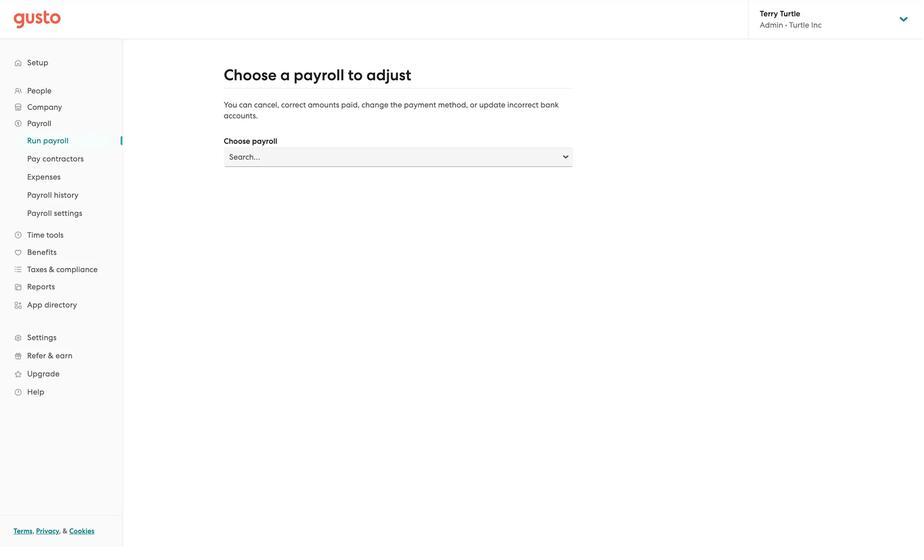 Task type: locate. For each thing, give the bounding box(es) containing it.
benefits
[[27, 248, 57, 257]]

the
[[391, 100, 402, 109]]

accounts.
[[224, 111, 258, 120]]

1 choose from the top
[[224, 66, 277, 84]]

inc
[[812, 20, 822, 29]]

expenses
[[27, 172, 61, 182]]

help link
[[9, 384, 113, 400]]

cancel,
[[254, 100, 279, 109]]

& for compliance
[[49, 265, 54, 274]]

choose up "can"
[[224, 66, 277, 84]]

payroll inside payroll history link
[[27, 191, 52, 200]]

update
[[480, 100, 506, 109]]

app
[[27, 300, 42, 309]]

1 payroll from the top
[[27, 119, 51, 128]]

earn
[[56, 351, 73, 360]]

turtle up the •
[[781, 9, 801, 19]]

compliance
[[56, 265, 98, 274]]

refer & earn
[[27, 351, 73, 360]]

home image
[[14, 10, 61, 28]]

payment
[[404, 100, 437, 109]]

payroll up time
[[27, 209, 52, 218]]

2 payroll from the top
[[27, 191, 52, 200]]

pay contractors link
[[16, 151, 113, 167]]

can
[[239, 100, 252, 109]]

list containing people
[[0, 83, 123, 401]]

method,
[[438, 100, 468, 109]]

you can cancel, correct amounts paid, change the payment method, or update incorrect bank accounts.
[[224, 100, 559, 120]]

benefits link
[[9, 244, 113, 260]]

2 choose from the top
[[224, 137, 250, 146]]

payroll inside payroll dropdown button
[[27, 119, 51, 128]]

0 vertical spatial choose
[[224, 66, 277, 84]]

cookies
[[69, 527, 95, 535]]

& left the "cookies" button
[[63, 527, 68, 535]]

choose
[[224, 66, 277, 84], [224, 137, 250, 146]]

2 vertical spatial &
[[63, 527, 68, 535]]

directory
[[44, 300, 77, 309]]

2 , from the left
[[59, 527, 61, 535]]

& left earn
[[48, 351, 54, 360]]

payroll
[[294, 66, 345, 84], [43, 136, 69, 145], [252, 137, 278, 146]]

payroll settings
[[27, 209, 82, 218]]

settings link
[[9, 329, 113, 346]]

1 vertical spatial choose
[[224, 137, 250, 146]]

incorrect
[[508, 100, 539, 109]]

payroll down payroll dropdown button
[[43, 136, 69, 145]]

payroll for payroll settings
[[27, 209, 52, 218]]

expenses link
[[16, 169, 113, 185]]

payroll history
[[27, 191, 79, 200]]

settings
[[27, 333, 57, 342]]

2 list from the top
[[0, 132, 123, 222]]

& inside dropdown button
[[49, 265, 54, 274]]

help
[[27, 388, 44, 397]]

choose for choose a payroll to adjust
[[224, 66, 277, 84]]

admin
[[761, 20, 784, 29]]

, left the "cookies" button
[[59, 527, 61, 535]]

payroll inside payroll settings link
[[27, 209, 52, 218]]

turtle right the •
[[790, 20, 810, 29]]

terms link
[[14, 527, 33, 535]]

payroll for payroll history
[[27, 191, 52, 200]]

1 horizontal spatial payroll
[[252, 137, 278, 146]]

payroll down company
[[27, 119, 51, 128]]

1 vertical spatial payroll
[[27, 191, 52, 200]]

pay
[[27, 154, 41, 163]]

search…
[[229, 152, 260, 162]]

upgrade link
[[9, 366, 113, 382]]

1 list from the top
[[0, 83, 123, 401]]

1 , from the left
[[33, 527, 34, 535]]

choose payroll
[[224, 137, 278, 146]]

setup
[[27, 58, 48, 67]]

payroll up "amounts"
[[294, 66, 345, 84]]

payroll up search…
[[252, 137, 278, 146]]

privacy
[[36, 527, 59, 535]]

adjust
[[367, 66, 412, 84]]

people
[[27, 86, 52, 95]]

, left privacy at the left bottom
[[33, 527, 34, 535]]

payroll settings link
[[16, 205, 113, 221]]

pay contractors
[[27, 154, 84, 163]]

list containing run payroll
[[0, 132, 123, 222]]

0 vertical spatial &
[[49, 265, 54, 274]]

1 vertical spatial &
[[48, 351, 54, 360]]

choose up search…
[[224, 137, 250, 146]]

taxes & compliance
[[27, 265, 98, 274]]

change
[[362, 100, 389, 109]]

terms , privacy , & cookies
[[14, 527, 95, 535]]

refer
[[27, 351, 46, 360]]

turtle
[[781, 9, 801, 19], [790, 20, 810, 29]]

refer & earn link
[[9, 348, 113, 364]]

•
[[786, 20, 788, 29]]

0 vertical spatial payroll
[[27, 119, 51, 128]]

list
[[0, 83, 123, 401], [0, 132, 123, 222]]

3 payroll from the top
[[27, 209, 52, 218]]

2 horizontal spatial payroll
[[294, 66, 345, 84]]

time
[[27, 231, 45, 240]]

,
[[33, 527, 34, 535], [59, 527, 61, 535]]

2 vertical spatial payroll
[[27, 209, 52, 218]]

0 horizontal spatial payroll
[[43, 136, 69, 145]]

&
[[49, 265, 54, 274], [48, 351, 54, 360], [63, 527, 68, 535]]

company
[[27, 103, 62, 112]]

& right taxes
[[49, 265, 54, 274]]

1 horizontal spatial ,
[[59, 527, 61, 535]]

payroll
[[27, 119, 51, 128], [27, 191, 52, 200], [27, 209, 52, 218]]

0 horizontal spatial ,
[[33, 527, 34, 535]]

payroll down expenses
[[27, 191, 52, 200]]

payroll inside gusto navigation element
[[43, 136, 69, 145]]



Task type: vqa. For each thing, say whether or not it's contained in the screenshot.
Payroll 'Payroll'
yes



Task type: describe. For each thing, give the bounding box(es) containing it.
to
[[348, 66, 363, 84]]

correct
[[281, 100, 306, 109]]

people button
[[9, 83, 113, 99]]

company button
[[9, 99, 113, 115]]

0 vertical spatial turtle
[[781, 9, 801, 19]]

a
[[281, 66, 290, 84]]

choose a payroll to adjust
[[224, 66, 412, 84]]

settings
[[54, 209, 82, 218]]

terry
[[761, 9, 779, 19]]

cookies button
[[69, 526, 95, 537]]

you
[[224, 100, 237, 109]]

payroll button
[[9, 115, 113, 132]]

privacy link
[[36, 527, 59, 535]]

paid,
[[342, 100, 360, 109]]

choose for choose payroll
[[224, 137, 250, 146]]

terry turtle admin • turtle inc
[[761, 9, 822, 29]]

taxes & compliance button
[[9, 261, 113, 278]]

payroll for choose payroll
[[252, 137, 278, 146]]

history
[[54, 191, 79, 200]]

or
[[470, 100, 478, 109]]

1 vertical spatial turtle
[[790, 20, 810, 29]]

amounts
[[308, 100, 340, 109]]

contractors
[[43, 154, 84, 163]]

setup link
[[9, 54, 113, 71]]

payroll for run payroll
[[43, 136, 69, 145]]

payroll history link
[[16, 187, 113, 203]]

run
[[27, 136, 41, 145]]

& for earn
[[48, 351, 54, 360]]

reports link
[[9, 279, 113, 295]]

bank
[[541, 100, 559, 109]]

time tools
[[27, 231, 64, 240]]

reports
[[27, 282, 55, 291]]

terms
[[14, 527, 33, 535]]

app directory link
[[9, 297, 113, 313]]

run payroll link
[[16, 133, 113, 149]]

time tools button
[[9, 227, 113, 243]]

payroll for payroll
[[27, 119, 51, 128]]

app directory
[[27, 300, 77, 309]]

run payroll
[[27, 136, 69, 145]]

tools
[[46, 231, 64, 240]]

upgrade
[[27, 369, 60, 378]]

gusto navigation element
[[0, 39, 123, 416]]

taxes
[[27, 265, 47, 274]]



